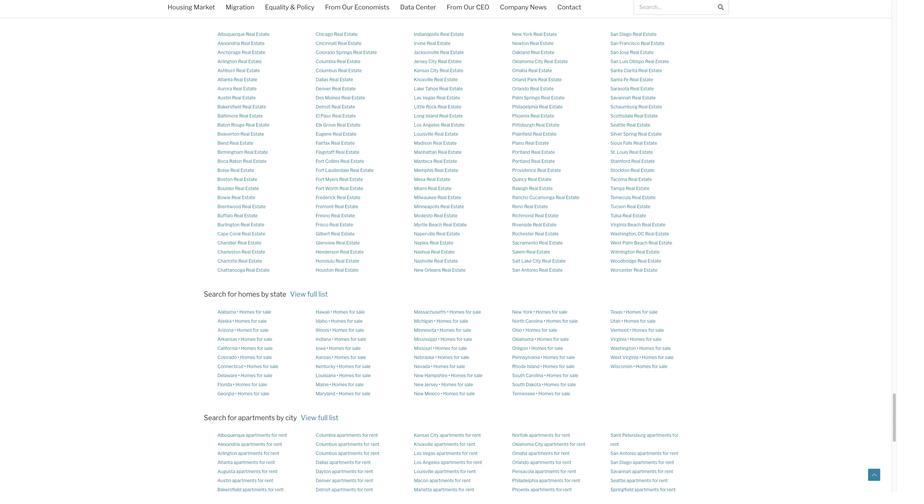 Task type: describe. For each thing, give the bounding box(es) containing it.
nevada link
[[414, 364, 430, 369]]

aurora
[[218, 86, 232, 91]]

maine link
[[316, 382, 329, 387]]

alabama • homes for sale alaska • homes for sale arizona • homes for sale arkansas • homes for sale california • homes for sale colorado • homes for sale connecticut • homes for sale delaware • homes for sale florida • homes for sale georgia • homes for sale
[[218, 309, 279, 396]]

real down jersey city real estate link
[[440, 68, 449, 73]]

homes for sale link for connecticut
[[247, 364, 279, 369]]

delaware link
[[218, 373, 237, 378]]

real right obispo
[[645, 59, 655, 64]]

real up san francisco real estate link
[[633, 31, 642, 37]]

real down stockton real estate link
[[628, 176, 638, 182]]

3 columbus from the top
[[316, 451, 337, 456]]

homes for sale link for west virginia
[[642, 354, 674, 360]]

rhode island link
[[512, 364, 540, 369]]

washington, dc real estate link
[[611, 231, 669, 237]]

columbus inside chicago real estate cincinnati real estate colorado springs real estate columbia real estate columbus real estate dallas real estate denver real estate des moines real estate detroit real estate el paso real estate elk grove real estate eugene real estate fairfax real estate flagstaff real estate fort collins real estate fort lauderdale real estate fort myers real estate fort worth real estate frederick real estate fremont real estate fresno real estate frisco real estate gilbert real estate glenview real estate henderson real estate honolulu real estate houston real estate
[[316, 68, 337, 73]]

homes for sale link for georgia
[[238, 391, 269, 396]]

orlando inside the norfolk apartments for rent oklahoma city apartments for rent omaha apartments for rent orlando apartments for rent pensacola apartments for rent philadelphia apartments for rent
[[512, 460, 529, 465]]

omaha inside new york real estate newton real estate oakland real estate oklahoma city real estate omaha real estate orland park real estate orlando real estate palm springs real estate philadelphia real estate phoenix real estate pittsburgh real estate plainfield real estate plano real estate portland real estate portland real estate providence real estate quincy real estate raleigh real estate rancho cucamonga real estate reno real estate richmond real estate riverside real estate rochester real estate sacramento real estate salem real estate salt lake city real estate san antonio real estate
[[512, 68, 528, 73]]

real down myrtle beach real estate link
[[436, 231, 446, 237]]

list for search for apartments by city view full list
[[329, 414, 339, 422]]

real up naperville real estate "link"
[[443, 222, 452, 227]]

real up the 'irvine real estate' link
[[440, 31, 450, 37]]

homes for sale link for delaware
[[241, 373, 272, 378]]

real down woodbridge real estate link
[[634, 267, 643, 273]]

savannah inside 'san diego real estate san francisco real estate san jose real estate san luis obispo real estate santa clarita real estate santa fe real estate sarasota real estate savannah real estate schaumburg real estate scottsdale real estate seattle real estate silver spring real estate sioux falls real estate st. louis real estate stamford real estate stockton real estate tacoma real estate tampa real estate temecula real estate tucson real estate tulsa real estate virginia beach real estate washington, dc real estate west palm beach real estate wilmington real estate woodbridge real estate worcester real estate'
[[611, 95, 631, 100]]

homes for state
[[238, 290, 260, 298]]

grove
[[323, 122, 336, 128]]

minneapolis real estate link
[[414, 204, 464, 209]]

knoxville real estate link
[[414, 77, 458, 82]]

manteca real estate link
[[414, 158, 457, 164]]

phoenix
[[512, 113, 530, 119]]

rancho
[[512, 195, 528, 200]]

• right vermont link at the bottom right of page
[[630, 327, 631, 333]]

rock
[[426, 104, 437, 110]]

city up kansas city real estate link
[[429, 59, 437, 64]]

city inside kansas city apartments for rent knoxville apartments for rent las vegas apartments for rent los angeles apartments for rent louisville apartments for rent macon apartments for rent
[[430, 433, 439, 438]]

jersey inside massachusetts • homes for sale michigan • homes for sale minnesota • homes for sale mississippi • homes for sale missouri • homes for sale nebraska • homes for sale nevada • homes for sale new hampshire • homes for sale new jersey • homes for sale new mexico • homes for sale
[[425, 382, 438, 387]]

homes for sale link for colorado
[[240, 354, 272, 360]]

• right california
[[239, 345, 240, 351]]

by for search for apartments by city view full list
[[277, 414, 284, 422]]

• right delaware link
[[238, 373, 240, 378]]

1 fort from the top
[[316, 158, 324, 164]]

• right connecticut
[[244, 364, 246, 369]]

lake inside indianapolis real estate irvine real estate jacksonville real estate jersey city real estate kansas city real estate knoxville real estate lake tahoe real estate las vegas real estate little rock real estate long island real estate los angeles real estate louisville real estate madison real estate manhattan real estate manteca real estate memphis real estate mesa real estate miami real estate milwaukee real estate minneapolis real estate modesto real estate myrtle beach real estate naperville real estate naples real estate nashua real estate nashville real estate new orleans real estate
[[414, 86, 424, 91]]

plainfield
[[512, 131, 532, 137]]

homes for sale link for maryland
[[339, 391, 371, 396]]

real up the alexandria real estate link
[[246, 31, 255, 37]]

real down kansas city real estate link
[[434, 77, 443, 82]]

milwaukee
[[414, 195, 437, 200]]

homes for sale link for kansas
[[334, 354, 366, 360]]

dayton
[[316, 469, 331, 475]]

los inside kansas city apartments for rent knoxville apartments for rent las vegas apartments for rent los angeles apartments for rent louisville apartments for rent macon apartments for rent
[[414, 460, 422, 465]]

providence
[[512, 167, 536, 173]]

connecticut link
[[218, 364, 243, 369]]

• right hawaii
[[331, 309, 332, 315]]

real up columbus real estate link
[[337, 59, 346, 64]]

homes for sale link for south dakota
[[544, 382, 576, 387]]

real up the birmingham
[[230, 140, 239, 146]]

real down manteca real estate link
[[435, 167, 444, 173]]

atlanta real estate link
[[218, 77, 257, 82]]

2 portland real estate link from the top
[[512, 158, 555, 164]]

savannah inside saint petersburg apartments for rent san antonio apartments for rent san diego apartments for rent savannah apartments for rent seattle apartments for rent
[[611, 469, 631, 475]]

homes for sale link for indiana
[[335, 336, 366, 342]]

luis
[[620, 59, 628, 64]]

real up providence real estate link
[[531, 158, 541, 164]]

beach down dc
[[634, 240, 648, 246]]

san inside new york real estate newton real estate oakland real estate oklahoma city real estate omaha real estate orland park real estate orlando real estate palm springs real estate philadelphia real estate phoenix real estate pittsburgh real estate plainfield real estate plano real estate portland real estate portland real estate providence real estate quincy real estate raleigh real estate rancho cucamonga real estate reno real estate richmond real estate riverside real estate rochester real estate sacramento real estate salem real estate salt lake city real estate san antonio real estate
[[512, 267, 520, 273]]

full for search for homes by state view full list
[[307, 290, 317, 298]]

real down glenview real estate link
[[340, 249, 349, 255]]

tampa
[[611, 186, 625, 191]]

plano real estate link
[[512, 140, 549, 146]]

homes for sale link for california
[[241, 345, 273, 351]]

st.
[[611, 149, 616, 155]]

beach inside indianapolis real estate irvine real estate jacksonville real estate jersey city real estate kansas city real estate knoxville real estate lake tahoe real estate las vegas real estate little rock real estate long island real estate los angeles real estate louisville real estate madison real estate manhattan real estate manteca real estate memphis real estate mesa real estate miami real estate milwaukee real estate minneapolis real estate modesto real estate myrtle beach real estate naperville real estate naples real estate nashua real estate nashville real estate new orleans real estate
[[429, 222, 442, 227]]

• right indiana in the left bottom of the page
[[332, 336, 334, 342]]

real down albuquerque real estate 'link'
[[241, 40, 250, 46]]

homes for sale link for minnesota
[[440, 327, 471, 333]]

jacksonville real estate link
[[414, 49, 464, 55]]

cape coral real estate link
[[218, 231, 265, 237]]

homes for sale link for louisiana
[[339, 373, 371, 378]]

memphis
[[414, 167, 434, 173]]

• right hampshire
[[449, 373, 450, 378]]

real down san diego real estate link
[[641, 40, 650, 46]]

savannah apartments for rent link
[[611, 469, 674, 475]]

homes for sale link for iowa
[[329, 345, 361, 351]]

colorado inside alabama • homes for sale alaska • homes for sale arizona • homes for sale arkansas • homes for sale california • homes for sale colorado • homes for sale connecticut • homes for sale delaware • homes for sale florida • homes for sale georgia • homes for sale
[[218, 354, 237, 360]]

real down wilmington real estate link
[[638, 258, 647, 264]]

louisville inside kansas city apartments for rent knoxville apartments for rent las vegas apartments for rent los angeles apartments for rent louisville apartments for rent macon apartments for rent
[[414, 469, 434, 475]]

diego inside 'san diego real estate san francisco real estate san jose real estate san luis obispo real estate santa clarita real estate santa fe real estate sarasota real estate savannah real estate schaumburg real estate scottsdale real estate seattle real estate silver spring real estate sioux falls real estate st. louis real estate stamford real estate stockton real estate tacoma real estate tampa real estate temecula real estate tucson real estate tulsa real estate virginia beach real estate washington, dc real estate west palm beach real estate wilmington real estate woodbridge real estate worcester real estate'
[[620, 31, 632, 37]]

albuquerque for alexandria
[[218, 433, 245, 438]]

seattle inside saint petersburg apartments for rent san antonio apartments for rent san diego apartments for rent savannah apartments for rent seattle apartments for rent
[[611, 478, 626, 484]]

seattle apartments for rent link
[[611, 478, 668, 484]]

• right "florida"
[[233, 382, 234, 387]]

real down raton
[[230, 167, 240, 173]]

• up new hampshire link
[[431, 364, 433, 369]]

orland park real estate link
[[512, 77, 562, 82]]

• right nebraska
[[435, 354, 437, 360]]

homes for sale link for alaska
[[235, 318, 267, 324]]

texas
[[611, 309, 623, 315]]

rouge
[[231, 122, 245, 128]]

1 south from the top
[[512, 373, 525, 378]]

saint petersburg apartments for rent san antonio apartments for rent san diego apartments for rent savannah apartments for rent seattle apartments for rent
[[611, 433, 679, 484]]

paso
[[321, 113, 331, 119]]

york for •
[[523, 309, 533, 315]]

fremont
[[316, 204, 334, 209]]

reno
[[512, 204, 523, 209]]

2 columbus from the top
[[316, 442, 337, 447]]

real down long island real estate link
[[441, 122, 450, 128]]

virginia inside 'san diego real estate san francisco real estate san jose real estate san luis obispo real estate santa clarita real estate santa fe real estate sarasota real estate savannah real estate schaumburg real estate scottsdale real estate seattle real estate silver spring real estate sioux falls real estate st. louis real estate stamford real estate stockton real estate tacoma real estate tampa real estate temecula real estate tucson real estate tulsa real estate virginia beach real estate washington, dc real estate west palm beach real estate wilmington real estate woodbridge real estate worcester real estate'
[[611, 222, 627, 227]]

real down the boulder real estate link
[[232, 195, 241, 200]]

housing
[[168, 3, 192, 11]]

real down jacksonville real estate 'link'
[[438, 59, 447, 64]]

real up long island real estate link
[[438, 104, 447, 110]]

anchorage real estate link
[[218, 49, 265, 55]]

• right missouri
[[433, 345, 434, 351]]

kentucky
[[316, 364, 336, 369]]

tampa real estate link
[[611, 186, 650, 191]]

palm inside new york real estate newton real estate oakland real estate oklahoma city real estate omaha real estate orland park real estate orlando real estate palm springs real estate philadelphia real estate phoenix real estate pittsburgh real estate plainfield real estate plano real estate portland real estate portland real estate providence real estate quincy real estate raleigh real estate rancho cucamonga real estate reno real estate richmond real estate riverside real estate rochester real estate sacramento real estate salem real estate salt lake city real estate san antonio real estate
[[512, 95, 523, 100]]

real up riverside real estate link
[[535, 213, 544, 218]]

real down san luis obispo real estate link
[[639, 68, 648, 73]]

0 vertical spatial carolina
[[526, 318, 543, 324]]

homes for sale link for washington
[[639, 345, 671, 351]]

real down quincy real estate "link" on the right
[[529, 186, 538, 191]]

real down minneapolis real estate link
[[434, 213, 443, 218]]

alabama link
[[218, 309, 236, 315]]

homes for sale link for new york
[[536, 309, 568, 315]]

real up park
[[529, 68, 538, 73]]

manteca
[[414, 158, 433, 164]]

houston
[[316, 267, 334, 273]]

homes for sale link for massachusetts
[[450, 309, 481, 315]]

• right the 'idaho'
[[329, 318, 330, 324]]

2 santa from the top
[[611, 77, 623, 82]]

knoxville inside kansas city apartments for rent knoxville apartments for rent las vegas apartments for rent los angeles apartments for rent louisville apartments for rent macon apartments for rent
[[414, 442, 433, 447]]

homes for sale link for maine
[[332, 382, 364, 387]]

woodbridge real estate link
[[611, 258, 661, 264]]

company news link
[[495, 0, 552, 16]]

beaverton
[[218, 131, 240, 137]]

real down orland park real estate link
[[530, 86, 539, 91]]

indiana link
[[316, 336, 331, 342]]

real down fort worth real estate link
[[337, 195, 346, 200]]

real up burlington real estate link
[[234, 213, 243, 218]]

birmingham
[[218, 149, 243, 155]]

• right mississippi link
[[438, 336, 440, 342]]

real down temecula real estate link
[[627, 204, 636, 209]]

homes for sale link for idaho
[[331, 318, 363, 324]]

austin inside albuquerque apartments for rent alexandria apartments for rent arlington apartments for rent atlanta apartments for rent augusta apartments for rent austin apartments for rent
[[218, 478, 231, 484]]

real up cape coral real estate link
[[241, 222, 250, 227]]

2 vertical spatial virginia
[[623, 354, 639, 360]]

equality & policy link
[[260, 0, 320, 16]]

antonio inside new york real estate newton real estate oakland real estate oklahoma city real estate omaha real estate orland park real estate orlando real estate palm springs real estate philadelphia real estate phoenix real estate pittsburgh real estate plainfield real estate plano real estate portland real estate portland real estate providence real estate quincy real estate raleigh real estate rancho cucamonga real estate reno real estate richmond real estate riverside real estate rochester real estate sacramento real estate salem real estate salt lake city real estate san antonio real estate
[[521, 267, 538, 273]]

worcester
[[611, 267, 633, 273]]

norfolk apartments for rent link
[[512, 433, 570, 438]]

real down los angeles real estate link
[[435, 131, 444, 137]]

real up plainfield real estate link at the top of page
[[536, 122, 545, 128]]

arlington real estate link
[[218, 59, 262, 64]]

nashville
[[414, 258, 433, 264]]

detroit
[[316, 104, 331, 110]]

savannah real estate link
[[611, 95, 656, 100]]

albuquerque real estate alexandria real estate anchorage real estate arlington real estate ashburn real estate atlanta real estate aurora real estate austin real estate bakersfield real estate baltimore real estate baton rouge real estate beaverton real estate bend real estate birmingham real estate boca raton real estate boise real estate boston real estate boulder real estate bowie real estate brentwood real estate buffalo real estate burlington real estate cape coral real estate chandler real estate charleston real estate charlotte real estate chattanooga real estate
[[218, 31, 270, 273]]

california link
[[218, 345, 238, 351]]

• right oklahoma link
[[535, 336, 536, 342]]

louisville apartments for rent link
[[414, 469, 476, 475]]

dallas inside columbia apartments for rent columbus apartments for rent columbus apartments for rent dallas apartments for rent dayton apartments for rent denver apartments for rent
[[316, 460, 329, 465]]

bowie real estate link
[[218, 195, 255, 200]]

equality & policy
[[265, 3, 315, 11]]

• right alabama
[[237, 309, 239, 315]]

kansas inside hawaii • homes for sale idaho • homes for sale illinois • homes for sale indiana • homes for sale iowa • homes for sale kansas • homes for sale kentucky • homes for sale louisiana • homes for sale maine • homes for sale maryland • homes for sale
[[316, 354, 331, 360]]

frisco
[[316, 222, 329, 227]]

minnesota
[[414, 327, 436, 333]]

des moines real estate link
[[316, 95, 365, 100]]

homes for sale link for arizona
[[237, 327, 269, 333]]

• right arkansas link
[[238, 336, 240, 342]]

real right orleans
[[442, 267, 451, 273]]

real down boston real estate link
[[235, 186, 244, 191]]

angeles inside kansas city apartments for rent knoxville apartments for rent las vegas apartments for rent los angeles apartments for rent louisville apartments for rent macon apartments for rent
[[423, 460, 440, 465]]

el paso real estate link
[[316, 113, 356, 119]]

austin inside albuquerque real estate alexandria real estate anchorage real estate arlington real estate ashburn real estate atlanta real estate aurora real estate austin real estate bakersfield real estate baltimore real estate baton rouge real estate beaverton real estate bend real estate birmingham real estate boca raton real estate boise real estate boston real estate boulder real estate bowie real estate brentwood real estate buffalo real estate burlington real estate cape coral real estate chandler real estate charleston real estate charlotte real estate chattanooga real estate
[[218, 95, 231, 100]]

homes for sale link for oregon
[[532, 345, 563, 351]]

new jersey link
[[414, 382, 438, 387]]

by for search for homes by city
[[261, 12, 269, 20]]

south dakota link
[[512, 382, 541, 387]]

real down birmingham real estate link
[[243, 158, 252, 164]]

real up the el paso real estate link
[[332, 104, 341, 110]]

real down "aurora real estate" link
[[232, 95, 241, 100]]

search for search for homes by city
[[204, 12, 226, 20]]

raleigh real estate link
[[512, 186, 553, 191]]

new inside new york real estate newton real estate oakland real estate oklahoma city real estate omaha real estate orland park real estate orlando real estate palm springs real estate philadelphia real estate phoenix real estate pittsburgh real estate plainfield real estate plano real estate portland real estate portland real estate providence real estate quincy real estate raleigh real estate rancho cucamonga real estate reno real estate richmond real estate riverside real estate rochester real estate sacramento real estate salem real estate salt lake city real estate san antonio real estate
[[512, 31, 522, 37]]

real down silver spring real estate link
[[634, 140, 643, 146]]

orlando inside new york real estate newton real estate oakland real estate oklahoma city real estate omaha real estate orland park real estate orlando real estate palm springs real estate philadelphia real estate phoenix real estate pittsburgh real estate plainfield real estate plano real estate portland real estate portland real estate providence real estate quincy real estate raleigh real estate rancho cucamonga real estate reno real estate richmond real estate riverside real estate rochester real estate sacramento real estate salem real estate salt lake city real estate san antonio real estate
[[512, 86, 529, 91]]

real down the plano real estate link
[[531, 149, 541, 155]]

san jose real estate link
[[611, 49, 654, 55]]

2 columbus apartments for rent link from the top
[[316, 451, 379, 456]]

beach up washington, dc real estate link
[[628, 222, 641, 227]]

atlanta inside albuquerque real estate alexandria real estate anchorage real estate arlington real estate ashburn real estate atlanta real estate aurora real estate austin real estate bakersfield real estate baltimore real estate baton rouge real estate beaverton real estate bend real estate birmingham real estate boca raton real estate boise real estate boston real estate boulder real estate bowie real estate brentwood real estate buffalo real estate burlington real estate cape coral real estate chandler real estate charleston real estate charlotte real estate chattanooga real estate
[[218, 77, 233, 82]]

fort lauderdale real estate link
[[316, 167, 374, 173]]

dallas real estate link
[[316, 77, 353, 82]]

real up rochester real estate link
[[533, 222, 542, 227]]

real down baton rouge real estate link in the top left of the page
[[241, 131, 250, 137]]

massachusetts link
[[414, 309, 446, 315]]

new york real estate newton real estate oakland real estate oklahoma city real estate omaha real estate orland park real estate orlando real estate palm springs real estate philadelphia real estate phoenix real estate pittsburgh real estate plainfield real estate plano real estate portland real estate portland real estate providence real estate quincy real estate raleigh real estate rancho cucamonga real estate reno real estate richmond real estate riverside real estate rochester real estate sacramento real estate salem real estate salt lake city real estate san antonio real estate
[[512, 31, 580, 273]]

city inside the norfolk apartments for rent oklahoma city apartments for rent omaha apartments for rent orlando apartments for rent pensacola apartments for rent philadelphia apartments for rent
[[535, 442, 543, 447]]

long island real estate link
[[414, 113, 463, 119]]

search for homes by state view full list
[[204, 290, 328, 298]]

• down massachusetts link
[[434, 318, 436, 324]]

• right illinois
[[330, 327, 332, 333]]

maine
[[316, 382, 329, 387]]

worth
[[325, 186, 339, 191]]

eugene
[[316, 131, 332, 137]]

2 portland from the top
[[512, 158, 530, 164]]

real up obispo
[[630, 49, 639, 55]]

real up jersey city real estate link
[[440, 49, 450, 55]]

real up 'philadelphia real estate' link
[[541, 95, 550, 100]]

kansas inside kansas city apartments for rent knoxville apartments for rent las vegas apartments for rent los angeles apartments for rent louisville apartments for rent macon apartments for rent
[[414, 433, 429, 438]]

real down cape coral real estate link
[[238, 240, 247, 246]]

real up stockton real estate link
[[631, 158, 641, 164]]

real down fort myers real estate link
[[340, 186, 349, 191]]

housing market
[[168, 3, 215, 11]]

dayton apartments for rent link
[[316, 469, 373, 475]]

homes for sale link for nebraska
[[438, 354, 469, 360]]

real down tucson real estate link
[[623, 213, 632, 218]]

denver inside columbia apartments for rent columbus apartments for rent columbus apartments for rent dallas apartments for rent dayton apartments for rent denver apartments for rent
[[316, 478, 331, 484]]

fairfax
[[316, 140, 330, 146]]

• right kentucky link
[[337, 364, 338, 369]]

louisville inside indianapolis real estate irvine real estate jacksonville real estate jersey city real estate kansas city real estate knoxville real estate lake tahoe real estate las vegas real estate little rock real estate long island real estate los angeles real estate louisville real estate madison real estate manhattan real estate manteca real estate memphis real estate mesa real estate miami real estate milwaukee real estate minneapolis real estate modesto real estate myrtle beach real estate naperville real estate naples real estate nashua real estate nashville real estate new orleans real estate
[[414, 131, 434, 137]]

our for economists
[[342, 3, 353, 11]]

springs inside chicago real estate cincinnati real estate colorado springs real estate columbia real estate columbus real estate dallas real estate denver real estate des moines real estate detroit real estate el paso real estate elk grove real estate eugene real estate fairfax real estate flagstaff real estate fort collins real estate fort lauderdale real estate fort myers real estate fort worth real estate frederick real estate fremont real estate fresno real estate frisco real estate gilbert real estate glenview real estate henderson real estate honolulu real estate houston real estate
[[336, 49, 352, 55]]

iowa link
[[316, 345, 326, 351]]

• right georgia link
[[235, 391, 237, 396]]

homes for city
[[238, 12, 260, 20]]

homes for sale link for texas
[[626, 309, 658, 315]]

city down oakland real estate "link"
[[535, 59, 543, 64]]

homes for sale link for utah
[[624, 318, 656, 324]]

real up the fort collins real estate link
[[336, 149, 345, 155]]

atlanta inside albuquerque apartments for rent alexandria apartments for rent arlington apartments for rent atlanta apartments for rent augusta apartments for rent austin apartments for rent
[[218, 460, 233, 465]]

iowa
[[316, 345, 326, 351]]

real right moines
[[342, 95, 351, 100]]

new down nevada
[[414, 373, 424, 378]]

• up north carolina link
[[534, 309, 535, 315]]

real right cucamonga
[[556, 195, 565, 200]]

tacoma real estate link
[[611, 176, 652, 182]]

real up 'raleigh real estate' link
[[528, 176, 537, 182]]

texas link
[[611, 309, 623, 315]]

louisiana
[[316, 373, 336, 378]]

norfolk
[[512, 433, 528, 438]]

real down atlanta real estate link
[[233, 86, 242, 91]]

alabama
[[218, 309, 236, 315]]

real up chattanooga real estate link
[[238, 258, 248, 264]]

• right wisconsin
[[634, 364, 635, 369]]

cape
[[218, 231, 229, 237]]



Task type: vqa. For each thing, say whether or not it's contained in the screenshot.


Task type: locate. For each thing, give the bounding box(es) containing it.
real up henderson real estate link
[[336, 240, 345, 246]]

2 search from the top
[[204, 290, 226, 298]]

0 horizontal spatial lake
[[414, 86, 424, 91]]

our left ceo
[[464, 3, 475, 11]]

knoxville up las vegas apartments for rent link
[[414, 442, 433, 447]]

1 vertical spatial austin
[[218, 478, 231, 484]]

houston real estate link
[[316, 267, 359, 273]]

real up the savannah real estate link
[[630, 86, 640, 91]]

wisconsin link
[[611, 364, 633, 369]]

• right pennsylvania
[[541, 354, 542, 360]]

carolina down "new york" link
[[526, 318, 543, 324]]

city up san antonio real estate link
[[533, 258, 541, 264]]

2 seattle from the top
[[611, 478, 626, 484]]

Search... search field
[[634, 0, 714, 14]]

search
[[204, 12, 226, 20], [204, 290, 226, 298], [204, 414, 226, 422]]

wisconsin
[[611, 364, 633, 369]]

real up the sacramento real estate link
[[535, 231, 544, 237]]

new up newton
[[512, 31, 522, 37]]

real down charlotte real estate link at the left
[[246, 267, 255, 273]]

dallas inside chicago real estate cincinnati real estate colorado springs real estate columbia real estate columbus real estate dallas real estate denver real estate des moines real estate detroit real estate el paso real estate elk grove real estate eugene real estate fairfax real estate flagstaff real estate fort collins real estate fort lauderdale real estate fort myers real estate fort worth real estate frederick real estate fremont real estate fresno real estate frisco real estate gilbert real estate glenview real estate henderson real estate honolulu real estate houston real estate
[[316, 77, 329, 82]]

1 vertical spatial portland
[[512, 158, 530, 164]]

denver inside chicago real estate cincinnati real estate colorado springs real estate columbia real estate columbus real estate dallas real estate denver real estate des moines real estate detroit real estate el paso real estate elk grove real estate eugene real estate fairfax real estate flagstaff real estate fort collins real estate fort lauderdale real estate fort myers real estate fort worth real estate frederick real estate fremont real estate fresno real estate frisco real estate gilbert real estate glenview real estate henderson real estate honolulu real estate houston real estate
[[316, 86, 331, 91]]

temecula real estate link
[[611, 195, 656, 200]]

1 our from the left
[[342, 3, 353, 11]]

2 fort from the top
[[316, 167, 324, 173]]

0 vertical spatial by
[[261, 12, 269, 20]]

1 vertical spatial diego
[[620, 460, 632, 465]]

1 arlington from the top
[[218, 59, 237, 64]]

vegas
[[423, 95, 436, 100], [423, 451, 436, 456]]

3 fort from the top
[[316, 176, 324, 182]]

illinois
[[316, 327, 329, 333]]

new hampshire link
[[414, 373, 448, 378]]

0 vertical spatial denver
[[316, 86, 331, 91]]

boulder real estate link
[[218, 186, 259, 191]]

kansas inside indianapolis real estate irvine real estate jacksonville real estate jersey city real estate kansas city real estate knoxville real estate lake tahoe real estate las vegas real estate little rock real estate long island real estate los angeles real estate louisville real estate madison real estate manhattan real estate manteca real estate memphis real estate mesa real estate miami real estate milwaukee real estate minneapolis real estate modesto real estate myrtle beach real estate naperville real estate naples real estate nashua real estate nashville real estate new orleans real estate
[[414, 68, 429, 73]]

real up charlotte real estate link at the left
[[242, 249, 251, 255]]

1 horizontal spatial palm
[[623, 240, 633, 246]]

atlanta
[[218, 77, 233, 82], [218, 460, 233, 465]]

data center link
[[395, 0, 442, 16]]

real up the buffalo real estate link
[[242, 204, 251, 209]]

angeles up louisville apartments for rent link
[[423, 460, 440, 465]]

1 vertical spatial kansas
[[316, 354, 331, 360]]

0 vertical spatial york
[[523, 31, 533, 37]]

jersey inside indianapolis real estate irvine real estate jacksonville real estate jersey city real estate kansas city real estate knoxville real estate lake tahoe real estate las vegas real estate little rock real estate long island real estate los angeles real estate louisville real estate madison real estate manhattan real estate manteca real estate memphis real estate mesa real estate miami real estate milwaukee real estate minneapolis real estate modesto real estate myrtle beach real estate naperville real estate naples real estate nashua real estate nashville real estate new orleans real estate
[[414, 59, 428, 64]]

real up new orleans real estate link
[[434, 258, 443, 264]]

1 alexandria from the top
[[218, 40, 240, 46]]

for
[[228, 12, 237, 20], [228, 290, 237, 298], [256, 309, 262, 315], [349, 309, 355, 315], [466, 309, 472, 315], [552, 309, 558, 315], [642, 309, 648, 315], [251, 318, 257, 324], [347, 318, 353, 324], [453, 318, 459, 324], [562, 318, 569, 324], [640, 318, 646, 324], [253, 327, 259, 333], [349, 327, 355, 333], [456, 327, 462, 333], [542, 327, 548, 333], [649, 327, 655, 333], [257, 336, 263, 342], [351, 336, 357, 342], [457, 336, 463, 342], [553, 336, 559, 342], [646, 336, 652, 342], [257, 345, 263, 351], [345, 345, 351, 351], [452, 345, 458, 351], [548, 345, 554, 351], [656, 345, 662, 351], [256, 354, 262, 360], [351, 354, 357, 360], [454, 354, 460, 360], [560, 354, 566, 360], [658, 354, 664, 360], [263, 364, 269, 369], [355, 364, 361, 369], [450, 364, 456, 369], [559, 364, 565, 369], [652, 364, 658, 369], [257, 373, 263, 378], [355, 373, 361, 378], [467, 373, 473, 378], [563, 373, 569, 378], [252, 382, 258, 387], [348, 382, 354, 387], [458, 382, 464, 387], [561, 382, 567, 387], [254, 391, 260, 396], [355, 391, 361, 396], [459, 391, 466, 396], [555, 391, 561, 396], [228, 414, 237, 422], [271, 433, 278, 438], [362, 433, 368, 438], [465, 433, 471, 438], [555, 433, 561, 438], [673, 433, 679, 438], [267, 442, 273, 447], [364, 442, 370, 447], [460, 442, 466, 447], [570, 442, 576, 447], [264, 451, 270, 456], [364, 451, 370, 456], [462, 451, 468, 456], [554, 451, 560, 456], [663, 451, 669, 456], [259, 460, 265, 465], [355, 460, 361, 465], [467, 460, 473, 465], [556, 460, 562, 465], [659, 460, 665, 465], [262, 469, 268, 475], [358, 469, 364, 475], [460, 469, 466, 475], [561, 469, 567, 475], [658, 469, 664, 475], [258, 478, 264, 484], [358, 478, 364, 484], [455, 478, 461, 484], [565, 478, 571, 484], [652, 478, 658, 484]]

real up denver real estate link at the left of the page
[[330, 77, 339, 82]]

• down hampshire
[[439, 382, 441, 387]]

gilbert
[[316, 231, 330, 237]]

real down washington, dc real estate link
[[649, 240, 658, 246]]

pensacola
[[512, 469, 534, 475]]

1 vertical spatial angeles
[[423, 460, 440, 465]]

0 horizontal spatial full
[[307, 290, 317, 298]]

0 vertical spatial search
[[204, 12, 226, 20]]

oklahoma link
[[512, 336, 534, 342]]

2 south from the top
[[512, 382, 525, 387]]

carolina
[[526, 318, 543, 324], [526, 373, 543, 378]]

1 portland real estate link from the top
[[512, 149, 555, 155]]

homes for sale link for hawaii
[[333, 309, 365, 315]]

los angeles apartments for rent link
[[414, 460, 482, 465]]

equality
[[265, 3, 289, 11]]

las inside kansas city apartments for rent knoxville apartments for rent las vegas apartments for rent los angeles apartments for rent louisville apartments for rent macon apartments for rent
[[414, 451, 422, 456]]

real down elk grove real estate link
[[333, 131, 342, 137]]

plano
[[512, 140, 524, 146]]

charleston
[[218, 249, 241, 255]]

new inside indianapolis real estate irvine real estate jacksonville real estate jersey city real estate kansas city real estate knoxville real estate lake tahoe real estate las vegas real estate little rock real estate long island real estate los angeles real estate louisville real estate madison real estate manhattan real estate manteca real estate memphis real estate mesa real estate miami real estate milwaukee real estate minneapolis real estate modesto real estate myrtle beach real estate naperville real estate naples real estate nashua real estate nashville real estate new orleans real estate
[[414, 267, 424, 273]]

real down manhattan real estate link
[[434, 158, 443, 164]]

2 vertical spatial by
[[277, 414, 284, 422]]

1 atlanta from the top
[[218, 77, 233, 82]]

1 horizontal spatial lake
[[522, 258, 532, 264]]

1 vertical spatial carolina
[[526, 373, 543, 378]]

2 our from the left
[[464, 3, 475, 11]]

2 orlando from the top
[[512, 460, 529, 465]]

alexandria inside albuquerque real estate alexandria real estate anchorage real estate arlington real estate ashburn real estate atlanta real estate aurora real estate austin real estate bakersfield real estate baltimore real estate baton rouge real estate beaverton real estate bend real estate birmingham real estate boca raton real estate boise real estate boston real estate boulder real estate bowie real estate brentwood real estate buffalo real estate burlington real estate cape coral real estate chandler real estate charleston real estate charlotte real estate chattanooga real estate
[[218, 40, 240, 46]]

homes for sale link for illinois
[[333, 327, 364, 333]]

1 vertical spatial columbus apartments for rent link
[[316, 451, 379, 456]]

vegas up rock
[[423, 95, 436, 100]]

homes for sale link for kentucky
[[339, 364, 371, 369]]

2 dallas from the top
[[316, 460, 329, 465]]

0 vertical spatial kansas
[[414, 68, 429, 73]]

1 vertical spatial las
[[414, 451, 422, 456]]

island for long
[[426, 113, 438, 119]]

island inside new york • homes for sale north carolina • homes for sale ohio • homes for sale oklahoma • homes for sale oregon • homes for sale pennsylvania • homes for sale rhode island • homes for sale south carolina • homes for sale south dakota • homes for sale tennessee • homes for sale
[[527, 364, 540, 369]]

2 angeles from the top
[[423, 460, 440, 465]]

1 vertical spatial city
[[285, 414, 297, 422]]

0 vertical spatial island
[[426, 113, 438, 119]]

2 las from the top
[[414, 451, 422, 456]]

search for search for homes by state view full list
[[204, 290, 226, 298]]

2 albuquerque from the top
[[218, 433, 245, 438]]

migration link
[[220, 0, 260, 16]]

real down burlington real estate link
[[242, 231, 251, 237]]

1 horizontal spatial island
[[527, 364, 540, 369]]

1 york from the top
[[523, 31, 533, 37]]

philadelphia inside new york real estate newton real estate oakland real estate oklahoma city real estate omaha real estate orland park real estate orlando real estate palm springs real estate philadelphia real estate phoenix real estate pittsburgh real estate plainfield real estate plano real estate portland real estate portland real estate providence real estate quincy real estate raleigh real estate rancho cucamonga real estate reno real estate richmond real estate riverside real estate rochester real estate sacramento real estate salem real estate salt lake city real estate san antonio real estate
[[512, 104, 538, 110]]

from our ceo
[[447, 3, 489, 11]]

1 vertical spatial list
[[329, 414, 339, 422]]

columbus apartments for rent link
[[316, 442, 379, 447], [316, 451, 379, 456]]

real down anchorage real estate link
[[238, 59, 247, 64]]

fort myers real estate link
[[316, 176, 363, 182]]

list for search for homes by state view full list
[[319, 290, 328, 298]]

1 horizontal spatial springs
[[524, 95, 540, 100]]

bowie
[[218, 195, 231, 200]]

homes for sale link for north carolina
[[546, 318, 578, 324]]

2 austin from the top
[[218, 478, 231, 484]]

louis
[[617, 149, 628, 155]]

homes for sale link for wisconsin
[[636, 364, 668, 369]]

0 vertical spatial portland real estate link
[[512, 149, 555, 155]]

state
[[270, 290, 286, 298]]

1 oklahoma from the top
[[512, 59, 534, 64]]

company
[[500, 3, 529, 11]]

view for state
[[290, 290, 306, 298]]

1 knoxville from the top
[[414, 77, 433, 82]]

0 horizontal spatial island
[[426, 113, 438, 119]]

newton real estate link
[[512, 40, 554, 46]]

0 vertical spatial alexandria
[[218, 40, 240, 46]]

1 vertical spatial by
[[261, 290, 269, 298]]

0 horizontal spatial palm
[[512, 95, 523, 100]]

miami real estate link
[[414, 186, 452, 191]]

aurora real estate link
[[218, 86, 257, 91]]

0 vertical spatial philadelphia
[[512, 104, 538, 110]]

1 vertical spatial springs
[[524, 95, 540, 100]]

columbia inside columbia apartments for rent columbus apartments for rent columbus apartments for rent dallas apartments for rent dayton apartments for rent denver apartments for rent
[[316, 433, 336, 438]]

columbia inside chicago real estate cincinnati real estate colorado springs real estate columbia real estate columbus real estate dallas real estate denver real estate des moines real estate detroit real estate el paso real estate elk grove real estate eugene real estate fairfax real estate flagstaff real estate fort collins real estate fort lauderdale real estate fort myers real estate fort worth real estate frederick real estate fremont real estate fresno real estate frisco real estate gilbert real estate glenview real estate henderson real estate honolulu real estate houston real estate
[[316, 59, 336, 64]]

1 las from the top
[[414, 95, 422, 100]]

0 vertical spatial los
[[414, 122, 422, 128]]

island inside indianapolis real estate irvine real estate jacksonville real estate jersey city real estate kansas city real estate knoxville real estate lake tahoe real estate las vegas real estate little rock real estate long island real estate los angeles real estate louisville real estate madison real estate manhattan real estate manteca real estate memphis real estate mesa real estate miami real estate milwaukee real estate minneapolis real estate modesto real estate myrtle beach real estate naperville real estate naples real estate nashua real estate nashville real estate new orleans real estate
[[426, 113, 438, 119]]

1 vertical spatial homes
[[238, 290, 260, 298]]

saint petersburg apartments for rent link
[[611, 433, 679, 447]]

0 horizontal spatial city
[[270, 12, 282, 20]]

homes down the migration
[[238, 12, 260, 20]]

1 vertical spatial york
[[523, 309, 533, 315]]

1 columbus from the top
[[316, 68, 337, 73]]

2 knoxville from the top
[[414, 442, 433, 447]]

jersey
[[414, 59, 428, 64], [425, 382, 438, 387]]

long
[[414, 113, 425, 119]]

0 vertical spatial jersey
[[414, 59, 428, 64]]

arizona link
[[218, 327, 234, 333]]

0 vertical spatial oklahoma
[[512, 59, 534, 64]]

1 angeles from the top
[[423, 122, 440, 128]]

lauderdale
[[325, 167, 349, 173]]

new york real estate link
[[512, 31, 557, 37]]

1 vertical spatial savannah
[[611, 469, 631, 475]]

homes for sale link for missouri
[[435, 345, 467, 351]]

search image
[[718, 4, 724, 10]]

1 vertical spatial west
[[611, 354, 622, 360]]

hawaii link
[[316, 309, 330, 315]]

center
[[416, 3, 436, 11]]

burlington real estate link
[[218, 222, 264, 227]]

real down "sacramento"
[[527, 249, 536, 255]]

2 los from the top
[[414, 460, 422, 465]]

tulsa real estate link
[[611, 213, 646, 218]]

homes for sale link for ohio
[[526, 327, 557, 333]]

0 vertical spatial las
[[414, 95, 422, 100]]

1 vertical spatial los
[[414, 460, 422, 465]]

full for search for apartments by city view full list
[[318, 414, 328, 422]]

0 vertical spatial savannah
[[611, 95, 631, 100]]

1 vertical spatial search
[[204, 290, 226, 298]]

fort up frederick
[[316, 186, 324, 191]]

real down the "pittsburgh real estate" link
[[533, 131, 542, 137]]

1 vertical spatial virginia
[[611, 336, 627, 342]]

riverside real estate link
[[512, 222, 557, 227]]

1 denver from the top
[[316, 86, 331, 91]]

homes for sale link for nevada
[[434, 364, 465, 369]]

real down rochester real estate link
[[539, 240, 548, 246]]

from for from our economists
[[325, 3, 341, 11]]

0 vertical spatial colorado
[[316, 49, 335, 55]]

boca
[[218, 158, 228, 164]]

1 albuquerque from the top
[[218, 31, 245, 37]]

2 from from the left
[[447, 3, 462, 11]]

real right the rouge
[[246, 122, 255, 128]]

0 horizontal spatial list
[[319, 290, 328, 298]]

real down dallas real estate link
[[332, 86, 341, 91]]

0 horizontal spatial from
[[325, 3, 341, 11]]

1 horizontal spatial our
[[464, 3, 475, 11]]

1 portland from the top
[[512, 149, 530, 155]]

real down mesa real estate link
[[428, 186, 437, 191]]

sarasota real estate link
[[611, 86, 654, 91]]

real
[[246, 31, 255, 37], [334, 31, 343, 37], [440, 31, 450, 37], [534, 31, 543, 37], [633, 31, 642, 37], [241, 40, 250, 46], [338, 40, 347, 46], [427, 40, 436, 46], [530, 40, 539, 46], [641, 40, 650, 46], [242, 49, 251, 55], [353, 49, 362, 55], [440, 49, 450, 55], [531, 49, 540, 55], [630, 49, 639, 55], [238, 59, 247, 64], [337, 59, 346, 64], [438, 59, 447, 64], [544, 59, 554, 64], [645, 59, 655, 64], [236, 68, 246, 73], [338, 68, 347, 73], [440, 68, 449, 73], [529, 68, 538, 73], [639, 68, 648, 73], [234, 77, 243, 82], [330, 77, 339, 82], [434, 77, 443, 82], [538, 77, 547, 82], [630, 77, 639, 82], [233, 86, 242, 91], [332, 86, 341, 91], [439, 86, 449, 91], [530, 86, 539, 91], [630, 86, 640, 91], [232, 95, 241, 100], [342, 95, 351, 100], [437, 95, 446, 100], [541, 95, 550, 100], [632, 95, 641, 100], [242, 104, 252, 110], [332, 104, 341, 110], [438, 104, 447, 110], [539, 104, 548, 110], [639, 104, 648, 110], [239, 113, 248, 119], [332, 113, 341, 119], [439, 113, 449, 119], [531, 113, 540, 119], [634, 113, 644, 119], [246, 122, 255, 128], [337, 122, 346, 128], [441, 122, 450, 128], [536, 122, 545, 128], [627, 122, 636, 128], [241, 131, 250, 137], [333, 131, 342, 137], [435, 131, 444, 137], [533, 131, 542, 137], [638, 131, 647, 137], [230, 140, 239, 146], [331, 140, 340, 146], [433, 140, 442, 146], [525, 140, 535, 146], [634, 140, 643, 146], [244, 149, 254, 155], [336, 149, 345, 155], [438, 149, 447, 155], [531, 149, 541, 155], [629, 149, 639, 155], [243, 158, 252, 164], [340, 158, 350, 164], [434, 158, 443, 164], [531, 158, 541, 164], [631, 158, 641, 164], [230, 167, 240, 173], [350, 167, 359, 173], [435, 167, 444, 173], [537, 167, 547, 173], [631, 167, 640, 173], [234, 176, 243, 182], [339, 176, 349, 182], [427, 176, 436, 182], [528, 176, 537, 182], [628, 176, 638, 182], [235, 186, 244, 191], [340, 186, 349, 191], [428, 186, 437, 191], [529, 186, 538, 191], [626, 186, 635, 191], [232, 195, 241, 200], [337, 195, 346, 200], [438, 195, 447, 200], [556, 195, 565, 200], [632, 195, 641, 200], [242, 204, 251, 209], [335, 204, 344, 209], [441, 204, 450, 209], [524, 204, 534, 209], [627, 204, 636, 209], [234, 213, 243, 218], [331, 213, 340, 218], [434, 213, 443, 218], [535, 213, 544, 218], [623, 213, 632, 218], [241, 222, 250, 227], [330, 222, 339, 227], [443, 222, 452, 227], [533, 222, 542, 227], [642, 222, 651, 227], [242, 231, 251, 237], [331, 231, 340, 237], [436, 231, 446, 237], [535, 231, 544, 237], [646, 231, 655, 237], [238, 240, 247, 246], [336, 240, 345, 246], [430, 240, 439, 246], [539, 240, 548, 246], [649, 240, 658, 246], [242, 249, 251, 255], [340, 249, 349, 255], [431, 249, 440, 255], [527, 249, 536, 255], [636, 249, 645, 255], [238, 258, 248, 264], [336, 258, 345, 264], [434, 258, 443, 264], [542, 258, 551, 264], [638, 258, 647, 264], [246, 267, 255, 273], [335, 267, 344, 273], [442, 267, 451, 273], [539, 267, 548, 273], [634, 267, 643, 273]]

1 vertical spatial lake
[[522, 258, 532, 264]]

albuquerque for real
[[218, 31, 245, 37]]

augusta
[[218, 469, 235, 475]]

real right fe
[[630, 77, 639, 82]]

1 from from the left
[[325, 3, 341, 11]]

1 santa from the top
[[611, 68, 623, 73]]

oklahoma down norfolk
[[512, 442, 534, 447]]

0 vertical spatial view
[[290, 290, 306, 298]]

2 arlington from the top
[[218, 451, 237, 456]]

2 atlanta from the top
[[218, 460, 233, 465]]

0 vertical spatial virginia
[[611, 222, 627, 227]]

2 vertical spatial kansas
[[414, 433, 429, 438]]

• right mexico on the bottom of the page
[[441, 391, 442, 396]]

virginia down the tulsa
[[611, 222, 627, 227]]

0 vertical spatial louisville
[[414, 131, 434, 137]]

new up north
[[512, 309, 522, 315]]

1 vertical spatial columbus
[[316, 442, 337, 447]]

1 vertical spatial orlando
[[512, 460, 529, 465]]

our for ceo
[[464, 3, 475, 11]]

knoxville apartments for rent link
[[414, 442, 475, 447]]

1 seattle from the top
[[611, 122, 626, 128]]

0 vertical spatial list
[[319, 290, 328, 298]]

philadelphia inside the norfolk apartments for rent oklahoma city apartments for rent omaha apartments for rent orlando apartments for rent pensacola apartments for rent philadelphia apartments for rent
[[512, 478, 538, 484]]

None search field
[[634, 0, 729, 15]]

philadelphia down pensacola
[[512, 478, 538, 484]]

homes for sale link for michigan
[[437, 318, 468, 324]]

antonio
[[521, 267, 538, 273], [620, 451, 636, 456]]

missouri
[[414, 345, 432, 351]]

2 savannah from the top
[[611, 469, 631, 475]]

city for homes
[[270, 12, 282, 20]]

homes for sale link for florida
[[235, 382, 267, 387]]

spring
[[623, 131, 637, 137]]

san diego apartments for rent link
[[611, 460, 674, 465]]

• right oregon
[[529, 345, 531, 351]]

homes for sale link for new hampshire
[[451, 373, 483, 378]]

1 west from the top
[[611, 240, 622, 246]]

• down dakota
[[536, 391, 538, 396]]

1 vertical spatial philadelphia
[[512, 478, 538, 484]]

0 vertical spatial albuquerque
[[218, 31, 245, 37]]

1 vertical spatial columbia
[[316, 433, 336, 438]]

estate
[[256, 31, 270, 37], [344, 31, 358, 37], [451, 31, 464, 37], [544, 31, 557, 37], [643, 31, 657, 37], [251, 40, 265, 46], [348, 40, 362, 46], [437, 40, 451, 46], [540, 40, 554, 46], [651, 40, 665, 46], [252, 49, 265, 55], [363, 49, 377, 55], [450, 49, 464, 55], [541, 49, 555, 55], [640, 49, 654, 55], [248, 59, 262, 64], [347, 59, 361, 64], [448, 59, 462, 64], [554, 59, 568, 64], [656, 59, 669, 64], [247, 68, 260, 73], [348, 68, 362, 73], [450, 68, 464, 73], [539, 68, 552, 73], [649, 68, 662, 73], [244, 77, 257, 82], [340, 77, 353, 82], [444, 77, 458, 82], [548, 77, 562, 82], [640, 77, 654, 82], [243, 86, 257, 91], [342, 86, 356, 91], [450, 86, 463, 91], [540, 86, 554, 91], [641, 86, 654, 91], [242, 95, 256, 100], [352, 95, 365, 100], [447, 95, 460, 100], [551, 95, 565, 100], [642, 95, 656, 100], [253, 104, 266, 110], [342, 104, 355, 110], [448, 104, 462, 110], [549, 104, 563, 110], [649, 104, 662, 110], [249, 113, 263, 119], [342, 113, 356, 119], [449, 113, 463, 119], [541, 113, 554, 119], [645, 113, 658, 119], [256, 122, 269, 128], [347, 122, 361, 128], [451, 122, 465, 128], [546, 122, 560, 128], [637, 122, 651, 128], [251, 131, 264, 137], [343, 131, 357, 137], [445, 131, 458, 137], [543, 131, 557, 137], [648, 131, 662, 137], [240, 140, 253, 146], [341, 140, 355, 146], [443, 140, 457, 146], [536, 140, 549, 146], [644, 140, 657, 146], [254, 149, 268, 155], [346, 149, 359, 155], [448, 149, 462, 155], [542, 149, 555, 155], [640, 149, 653, 155], [253, 158, 267, 164], [351, 158, 364, 164], [444, 158, 457, 164], [542, 158, 555, 164], [642, 158, 655, 164], [241, 167, 254, 173], [360, 167, 374, 173], [445, 167, 458, 173], [548, 167, 561, 173], [641, 167, 655, 173], [244, 176, 257, 182], [350, 176, 363, 182], [437, 176, 450, 182], [538, 176, 552, 182], [639, 176, 652, 182], [245, 186, 259, 191], [350, 186, 363, 191], [438, 186, 452, 191], [539, 186, 553, 191], [636, 186, 650, 191], [242, 195, 255, 200], [347, 195, 360, 200], [448, 195, 461, 200], [566, 195, 580, 200], [642, 195, 656, 200], [252, 204, 266, 209], [345, 204, 358, 209], [451, 204, 464, 209], [534, 204, 548, 209], [637, 204, 651, 209], [244, 213, 258, 218], [341, 213, 355, 218], [444, 213, 458, 218], [545, 213, 559, 218], [633, 213, 646, 218], [251, 222, 264, 227], [340, 222, 353, 227], [453, 222, 467, 227], [543, 222, 557, 227], [652, 222, 666, 227], [252, 231, 265, 237], [341, 231, 355, 237], [447, 231, 460, 237], [545, 231, 559, 237], [656, 231, 669, 237], [248, 240, 261, 246], [346, 240, 360, 246], [440, 240, 453, 246], [549, 240, 563, 246], [659, 240, 672, 246], [252, 249, 265, 255], [350, 249, 364, 255], [441, 249, 455, 255], [537, 249, 550, 255], [646, 249, 660, 255], [249, 258, 262, 264], [346, 258, 359, 264], [444, 258, 458, 264], [552, 258, 566, 264], [648, 258, 661, 264], [256, 267, 270, 273], [345, 267, 359, 273], [452, 267, 466, 273], [549, 267, 563, 273], [644, 267, 658, 273]]

real up gilbert real estate link
[[330, 222, 339, 227]]

real down the detroit real estate link
[[332, 113, 341, 119]]

1 vertical spatial vegas
[[423, 451, 436, 456]]

0 vertical spatial atlanta
[[218, 77, 233, 82]]

0 vertical spatial seattle
[[611, 122, 626, 128]]

from our ceo link
[[442, 0, 495, 16]]

1 dallas from the top
[[316, 77, 329, 82]]

macon
[[414, 478, 428, 484]]

york inside new york • homes for sale north carolina • homes for sale ohio • homes for sale oklahoma • homes for sale oregon • homes for sale pennsylvania • homes for sale rhode island • homes for sale south carolina • homes for sale south dakota • homes for sale tennessee • homes for sale
[[523, 309, 533, 315]]

clarita
[[624, 68, 638, 73]]

collins
[[325, 158, 340, 164]]

knoxville inside indianapolis real estate irvine real estate jacksonville real estate jersey city real estate kansas city real estate knoxville real estate lake tahoe real estate las vegas real estate little rock real estate long island real estate los angeles real estate louisville real estate madison real estate manhattan real estate manteca real estate memphis real estate mesa real estate miami real estate milwaukee real estate minneapolis real estate modesto real estate myrtle beach real estate naperville real estate naples real estate nashua real estate nashville real estate new orleans real estate
[[414, 77, 433, 82]]

arlington up ashburn
[[218, 59, 237, 64]]

from inside from our economists link
[[325, 3, 341, 11]]

seattle inside 'san diego real estate san francisco real estate san jose real estate san luis obispo real estate santa clarita real estate santa fe real estate sarasota real estate savannah real estate schaumburg real estate scottsdale real estate seattle real estate silver spring real estate sioux falls real estate st. louis real estate stamford real estate stockton real estate tacoma real estate tampa real estate temecula real estate tucson real estate tulsa real estate virginia beach real estate washington, dc real estate west palm beach real estate wilmington real estate woodbridge real estate worcester real estate'
[[611, 122, 626, 128]]

1 horizontal spatial colorado
[[316, 49, 335, 55]]

real up san antonio real estate link
[[542, 258, 551, 264]]

0 vertical spatial palm
[[512, 95, 523, 100]]

real down "lake tahoe real estate" link
[[437, 95, 446, 100]]

city for apartments
[[285, 414, 297, 422]]

boston real estate link
[[218, 176, 257, 182]]

search for search for apartments by city view full list
[[204, 414, 226, 422]]

mississippi link
[[414, 336, 437, 342]]

real down frisco real estate link
[[331, 231, 340, 237]]

york inside new york real estate newton real estate oakland real estate oklahoma city real estate omaha real estate orland park real estate orlando real estate palm springs real estate philadelphia real estate phoenix real estate pittsburgh real estate plainfield real estate plano real estate portland real estate portland real estate providence real estate quincy real estate raleigh real estate rancho cucamonga real estate reno real estate richmond real estate riverside real estate rochester real estate sacramento real estate salem real estate salt lake city real estate san antonio real estate
[[523, 31, 533, 37]]

list up "columbia apartments for rent" link
[[329, 414, 339, 422]]

1 vertical spatial portland real estate link
[[512, 158, 555, 164]]

real down fort lauderdale real estate link at the top
[[339, 176, 349, 182]]

alexandria inside albuquerque apartments for rent alexandria apartments for rent arlington apartments for rent atlanta apartments for rent augusta apartments for rent austin apartments for rent
[[218, 442, 240, 447]]

from
[[325, 3, 341, 11], [447, 3, 462, 11]]

2 alexandria from the top
[[218, 442, 240, 447]]

2 louisville from the top
[[414, 469, 434, 475]]

2 columbia from the top
[[316, 433, 336, 438]]

santa clarita real estate link
[[611, 68, 662, 73]]

1 columbus apartments for rent link from the top
[[316, 442, 379, 447]]

real down stamford real estate link
[[631, 167, 640, 173]]

0 vertical spatial columbus
[[316, 68, 337, 73]]

birmingham real estate link
[[218, 149, 268, 155]]

west inside texas • homes for sale utah • homes for sale vermont • homes for sale virginia • homes for sale washington • homes for sale west virginia • homes for sale wisconsin • homes for sale
[[611, 354, 622, 360]]

columbus real estate link
[[316, 68, 362, 73]]

new mexico link
[[414, 391, 440, 396]]

real down ashburn real estate link
[[234, 77, 243, 82]]

1 vertical spatial view full list link
[[301, 414, 339, 422]]

real down oakland real estate "link"
[[544, 59, 554, 64]]

0 vertical spatial columbus apartments for rent link
[[316, 442, 379, 447]]

2 york from the top
[[523, 309, 533, 315]]

st. louis real estate link
[[611, 149, 653, 155]]

real down palm springs real estate link
[[539, 104, 548, 110]]

0 vertical spatial west
[[611, 240, 622, 246]]

homes for sale link for tennessee
[[539, 391, 570, 396]]

1 los from the top
[[414, 122, 422, 128]]

1 vertical spatial seattle
[[611, 478, 626, 484]]

0 horizontal spatial colorado
[[218, 354, 237, 360]]

1 vertical spatial santa
[[611, 77, 623, 82]]

diego up francisco
[[620, 31, 632, 37]]

tennessee
[[512, 391, 535, 396]]

homes for sale link for pennsylvania
[[543, 354, 575, 360]]

2 homes from the top
[[238, 290, 260, 298]]

kansas up kentucky
[[316, 354, 331, 360]]

1 vegas from the top
[[423, 95, 436, 100]]

san antonio apartments for rent link
[[611, 451, 679, 456]]

2 omaha from the top
[[512, 451, 528, 456]]

colorado down "cincinnati"
[[316, 49, 335, 55]]

new inside new york • homes for sale north carolina • homes for sale ohio • homes for sale oklahoma • homes for sale oregon • homes for sale pennsylvania • homes for sale rhode island • homes for sale south carolina • homes for sale south dakota • homes for sale tennessee • homes for sale
[[512, 309, 522, 315]]

3 oklahoma from the top
[[512, 442, 534, 447]]

bend real estate link
[[218, 140, 253, 146]]

maryland
[[316, 391, 335, 396]]

los down long
[[414, 122, 422, 128]]

1 diego from the top
[[620, 31, 632, 37]]

0 vertical spatial austin
[[218, 95, 231, 100]]

little
[[414, 104, 425, 110]]

georgia
[[218, 391, 234, 396]]

real up schaumburg real estate link
[[632, 95, 641, 100]]

1 vertical spatial oklahoma
[[512, 336, 534, 342]]

albuquerque inside albuquerque real estate alexandria real estate anchorage real estate arlington real estate ashburn real estate atlanta real estate aurora real estate austin real estate bakersfield real estate baltimore real estate baton rouge real estate beaverton real estate bend real estate birmingham real estate boca raton real estate boise real estate boston real estate boulder real estate bowie real estate brentwood real estate buffalo real estate burlington real estate cape coral real estate chandler real estate charleston real estate charlotte real estate chattanooga real estate
[[218, 31, 245, 37]]

0 vertical spatial homes
[[238, 12, 260, 20]]

0 vertical spatial vegas
[[423, 95, 436, 100]]

homes for sale link for alabama
[[240, 309, 271, 315]]

view full list link for search for apartments by city view full list
[[301, 414, 339, 422]]

1 vertical spatial colorado
[[218, 354, 237, 360]]

• right the louisiana link
[[337, 373, 338, 378]]

1 search from the top
[[204, 12, 226, 20]]

0 vertical spatial springs
[[336, 49, 352, 55]]

1 vertical spatial dallas
[[316, 460, 329, 465]]

1 vertical spatial atlanta
[[218, 460, 233, 465]]

kansas city apartments for rent link
[[414, 433, 481, 438]]

palm down washington,
[[623, 240, 633, 246]]

1 savannah from the top
[[611, 95, 631, 100]]

2 philadelphia from the top
[[512, 478, 538, 484]]

2 denver from the top
[[316, 478, 331, 484]]

0 vertical spatial south
[[512, 373, 525, 378]]

chattanooga
[[218, 267, 245, 273]]

2 vegas from the top
[[423, 451, 436, 456]]

oklahoma inside new york • homes for sale north carolina • homes for sale ohio • homes for sale oklahoma • homes for sale oregon • homes for sale pennsylvania • homes for sale rhode island • homes for sale south carolina • homes for sale south dakota • homes for sale tennessee • homes for sale
[[512, 336, 534, 342]]

oklahoma inside new york real estate newton real estate oakland real estate oklahoma city real estate omaha real estate orland park real estate orlando real estate palm springs real estate philadelphia real estate phoenix real estate pittsburgh real estate plainfield real estate plano real estate portland real estate portland real estate providence real estate quincy real estate raleigh real estate rancho cucamonga real estate reno real estate richmond real estate riverside real estate rochester real estate sacramento real estate salem real estate salt lake city real estate san antonio real estate
[[512, 59, 534, 64]]

• right texas link
[[624, 309, 625, 315]]

new down new jersey link
[[414, 391, 424, 396]]

kansas
[[414, 68, 429, 73], [316, 354, 331, 360], [414, 433, 429, 438]]

oklahoma inside the norfolk apartments for rent oklahoma city apartments for rent omaha apartments for rent orlando apartments for rent pensacola apartments for rent philadelphia apartments for rent
[[512, 442, 534, 447]]

san francisco real estate link
[[611, 40, 665, 46]]

• right colorado link
[[238, 354, 239, 360]]

homes for sale link for rhode island
[[543, 364, 575, 369]]

modesto
[[414, 213, 433, 218]]

vegas inside indianapolis real estate irvine real estate jacksonville real estate jersey city real estate kansas city real estate knoxville real estate lake tahoe real estate las vegas real estate little rock real estate long island real estate los angeles real estate louisville real estate madison real estate manhattan real estate manteca real estate memphis real estate mesa real estate miami real estate milwaukee real estate minneapolis real estate modesto real estate myrtle beach real estate naperville real estate naples real estate nashua real estate nashville real estate new orleans real estate
[[423, 95, 436, 100]]

1 omaha from the top
[[512, 68, 528, 73]]

austin down aurora at top left
[[218, 95, 231, 100]]

homes for sale link for oklahoma
[[537, 336, 569, 342]]

homes for sale link for mississippi
[[441, 336, 472, 342]]

data center
[[400, 3, 436, 11]]

providence real estate link
[[512, 167, 561, 173]]

1 vertical spatial louisville
[[414, 469, 434, 475]]

from our economists
[[325, 3, 390, 11]]

homes for sale link for virginia
[[630, 336, 662, 342]]

antonio inside saint petersburg apartments for rent san antonio apartments for rent san diego apartments for rent savannah apartments for rent seattle apartments for rent
[[620, 451, 636, 456]]

1 horizontal spatial from
[[447, 3, 462, 11]]

dallas up the dayton
[[316, 460, 329, 465]]

arlington inside albuquerque real estate alexandria real estate anchorage real estate arlington real estate ashburn real estate atlanta real estate aurora real estate austin real estate bakersfield real estate baltimore real estate baton rouge real estate beaverton real estate bend real estate birmingham real estate boca raton real estate boise real estate boston real estate boulder real estate bowie real estate brentwood real estate buffalo real estate burlington real estate cape coral real estate chandler real estate charleston real estate charlotte real estate chattanooga real estate
[[218, 59, 237, 64]]

york for real
[[523, 31, 533, 37]]

1 vertical spatial omaha
[[512, 451, 528, 456]]

columbia up dallas apartments for rent link
[[316, 433, 336, 438]]

homes for sale link for new jersey
[[442, 382, 473, 387]]

1 columbia from the top
[[316, 59, 336, 64]]

2 west from the top
[[611, 354, 622, 360]]

2 vertical spatial columbus
[[316, 451, 337, 456]]

1 vertical spatial antonio
[[620, 451, 636, 456]]

real up eugene real estate link
[[337, 122, 346, 128]]

from for from our ceo
[[447, 3, 462, 11]]

rochester
[[512, 231, 534, 237]]

real down henderson real estate link
[[336, 258, 345, 264]]

real up tucson real estate link
[[632, 195, 641, 200]]

• right washington
[[637, 345, 639, 351]]

denver up des
[[316, 86, 331, 91]]

• right maine
[[330, 382, 331, 387]]

real up nashua real estate link
[[430, 240, 439, 246]]

0 vertical spatial columbia
[[316, 59, 336, 64]]

alexandria up "arlington apartments for rent" link
[[218, 442, 240, 447]]

real down eugene real estate link
[[331, 140, 340, 146]]

kansas city real estate link
[[414, 68, 464, 73]]

4 fort from the top
[[316, 186, 324, 191]]

colorado inside chicago real estate cincinnati real estate colorado springs real estate columbia real estate columbus real estate dallas real estate denver real estate des moines real estate detroit real estate el paso real estate elk grove real estate eugene real estate fairfax real estate flagstaff real estate fort collins real estate fort lauderdale real estate fort myers real estate fort worth real estate frederick real estate fremont real estate fresno real estate frisco real estate gilbert real estate glenview real estate henderson real estate honolulu real estate houston real estate
[[316, 49, 335, 55]]

• right kansas link
[[332, 354, 334, 360]]

homes for sale link for arkansas
[[241, 336, 272, 342]]

real right park
[[538, 77, 547, 82]]

chicago real estate cincinnati real estate colorado springs real estate columbia real estate columbus real estate dallas real estate denver real estate des moines real estate detroit real estate el paso real estate elk grove real estate eugene real estate fairfax real estate flagstaff real estate fort collins real estate fort lauderdale real estate fort myers real estate fort worth real estate frederick real estate fremont real estate fresno real estate frisco real estate gilbert real estate glenview real estate henderson real estate honolulu real estate houston real estate
[[316, 31, 377, 273]]

real down arlington real estate link
[[236, 68, 246, 73]]

1 philadelphia from the top
[[512, 104, 538, 110]]

from inside from our ceo link
[[447, 3, 462, 11]]

albuquerque inside albuquerque apartments for rent alexandria apartments for rent arlington apartments for rent atlanta apartments for rent augusta apartments for rent austin apartments for rent
[[218, 433, 245, 438]]

1 vertical spatial full
[[318, 414, 328, 422]]

2 oklahoma from the top
[[512, 336, 534, 342]]

1 vertical spatial alexandria
[[218, 442, 240, 447]]

0 vertical spatial santa
[[611, 68, 623, 73]]

albuquerque apartments for rent alexandria apartments for rent arlington apartments for rent atlanta apartments for rent augusta apartments for rent austin apartments for rent
[[218, 433, 287, 484]]

view for city
[[301, 414, 317, 422]]

real down milwaukee real estate link
[[441, 204, 450, 209]]

1 horizontal spatial full
[[318, 414, 328, 422]]

homes for sale link for south carolina
[[547, 373, 578, 378]]

diego inside saint petersburg apartments for rent san antonio apartments for rent san diego apartments for rent savannah apartments for rent seattle apartments for rent
[[620, 460, 632, 465]]

omaha inside the norfolk apartments for rent oklahoma city apartments for rent omaha apartments for rent orlando apartments for rent pensacola apartments for rent philadelphia apartments for rent
[[512, 451, 528, 456]]

1 vertical spatial palm
[[623, 240, 633, 246]]

arlington inside albuquerque apartments for rent alexandria apartments for rent arlington apartments for rent atlanta apartments for rent augusta apartments for rent austin apartments for rent
[[218, 451, 237, 456]]

island for rhode
[[527, 364, 540, 369]]

real up colorado springs real estate link
[[338, 40, 347, 46]]

• right north carolina link
[[544, 318, 545, 324]]

tucson real estate link
[[611, 204, 651, 209]]

0 vertical spatial city
[[270, 12, 282, 20]]

1 louisville from the top
[[414, 131, 434, 137]]

search up alabama 'link'
[[204, 290, 226, 298]]

fort worth real estate link
[[316, 186, 363, 191]]

1 vertical spatial jersey
[[425, 382, 438, 387]]

angeles inside indianapolis real estate irvine real estate jacksonville real estate jersey city real estate kansas city real estate knoxville real estate lake tahoe real estate las vegas real estate little rock real estate long island real estate los angeles real estate louisville real estate madison real estate manhattan real estate manteca real estate memphis real estate mesa real estate miami real estate milwaukee real estate minneapolis real estate modesto real estate myrtle beach real estate naperville real estate naples real estate nashua real estate nashville real estate new orleans real estate
[[423, 122, 440, 128]]

palm springs real estate link
[[512, 95, 565, 100]]

1 homes from the top
[[238, 12, 260, 20]]

tulsa
[[611, 213, 622, 218]]

palm inside 'san diego real estate san francisco real estate san jose real estate san luis obispo real estate santa clarita real estate santa fe real estate sarasota real estate savannah real estate schaumburg real estate scottsdale real estate seattle real estate silver spring real estate sioux falls real estate st. louis real estate stamford real estate stockton real estate tacoma real estate tampa real estate temecula real estate tucson real estate tulsa real estate virginia beach real estate washington, dc real estate west palm beach real estate wilmington real estate woodbridge real estate worcester real estate'
[[623, 240, 633, 246]]

alexandria
[[218, 40, 240, 46], [218, 442, 240, 447]]

1 vertical spatial island
[[527, 364, 540, 369]]

carolina up dakota
[[526, 373, 543, 378]]

vegas inside kansas city apartments for rent knoxville apartments for rent las vegas apartments for rent los angeles apartments for rent louisville apartments for rent macon apartments for rent
[[423, 451, 436, 456]]

west inside 'san diego real estate san francisco real estate san jose real estate san luis obispo real estate santa clarita real estate santa fe real estate sarasota real estate savannah real estate schaumburg real estate scottsdale real estate seattle real estate silver spring real estate sioux falls real estate st. louis real estate stamford real estate stockton real estate tacoma real estate tampa real estate temecula real estate tucson real estate tulsa real estate virginia beach real estate washington, dc real estate west palm beach real estate wilmington real estate woodbridge real estate worcester real estate'
[[611, 240, 622, 246]]

beach down the modesto real estate link
[[429, 222, 442, 227]]

view full list link for search for homes by state view full list
[[290, 290, 328, 298]]

los inside indianapolis real estate irvine real estate jacksonville real estate jersey city real estate kansas city real estate knoxville real estate lake tahoe real estate las vegas real estate little rock real estate long island real estate los angeles real estate louisville real estate madison real estate manhattan real estate manteca real estate memphis real estate mesa real estate miami real estate milwaukee real estate minneapolis real estate modesto real estate myrtle beach real estate naperville real estate naples real estate nashua real estate nashville real estate new orleans real estate
[[414, 122, 422, 128]]

3 search from the top
[[204, 414, 226, 422]]

2 diego from the top
[[620, 460, 632, 465]]

homes for sale link for vermont
[[632, 327, 664, 333]]

springs inside new york real estate newton real estate oakland real estate oklahoma city real estate omaha real estate orland park real estate orlando real estate palm springs real estate philadelphia real estate phoenix real estate pittsburgh real estate plainfield real estate plano real estate portland real estate portland real estate providence real estate quincy real estate raleigh real estate rancho cucamonga real estate reno real estate richmond real estate riverside real estate rochester real estate sacramento real estate salem real estate salt lake city real estate san antonio real estate
[[524, 95, 540, 100]]

denver down the dayton
[[316, 478, 331, 484]]

homes for sale link for new mexico
[[443, 391, 475, 396]]

1 orlando from the top
[[512, 86, 529, 91]]

0 vertical spatial omaha
[[512, 68, 528, 73]]

1 horizontal spatial list
[[329, 414, 339, 422]]

0 horizontal spatial antonio
[[521, 267, 538, 273]]

0 vertical spatial diego
[[620, 31, 632, 37]]

1 horizontal spatial city
[[285, 414, 297, 422]]

by for search for homes by state view full list
[[261, 290, 269, 298]]

south up tennessee link
[[512, 382, 525, 387]]

lake inside new york real estate newton real estate oakland real estate oklahoma city real estate omaha real estate orland park real estate orlando real estate palm springs real estate philadelphia real estate phoenix real estate pittsburgh real estate plainfield real estate plano real estate portland real estate portland real estate providence real estate quincy real estate raleigh real estate rancho cucamonga real estate reno real estate richmond real estate riverside real estate rochester real estate sacramento real estate salem real estate salt lake city real estate san antonio real estate
[[522, 258, 532, 264]]

portland
[[512, 149, 530, 155], [512, 158, 530, 164]]

las inside indianapolis real estate irvine real estate jacksonville real estate jersey city real estate kansas city real estate knoxville real estate lake tahoe real estate las vegas real estate little rock real estate long island real estate los angeles real estate louisville real estate madison real estate manhattan real estate manteca real estate memphis real estate mesa real estate miami real estate milwaukee real estate minneapolis real estate modesto real estate myrtle beach real estate naperville real estate naples real estate nashua real estate nashville real estate new orleans real estate
[[414, 95, 422, 100]]

0 vertical spatial knoxville
[[414, 77, 433, 82]]

1 austin from the top
[[218, 95, 231, 100]]



